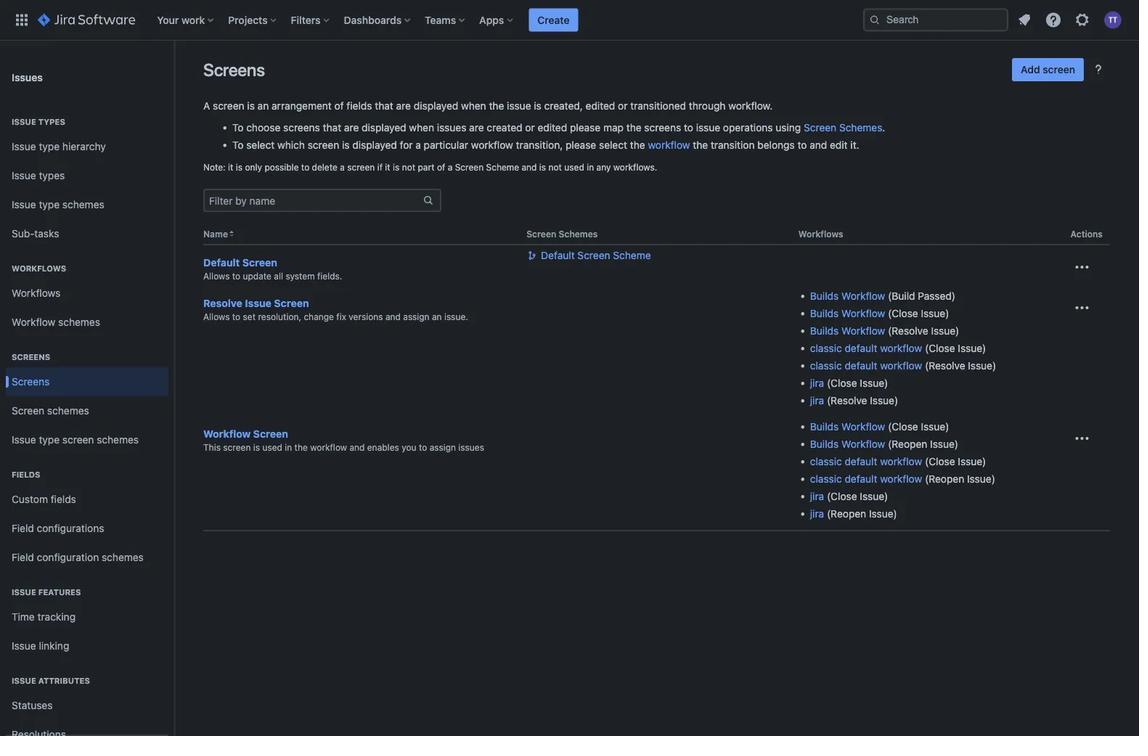 Task type: vqa. For each thing, say whether or not it's contained in the screenshot.
transition,
yes



Task type: describe. For each thing, give the bounding box(es) containing it.
field configuration schemes link
[[6, 543, 168, 572]]

1 horizontal spatial or
[[618, 100, 628, 112]]

fields
[[12, 470, 40, 480]]

create
[[538, 14, 570, 26]]

any
[[597, 162, 611, 172]]

this
[[203, 442, 221, 452]]

edited inside to choose screens that are displayed when issues are created or edited please map the screens to issue operations using screen schemes . to select which screen is displayed for a particular workflow transition, please select the workflow the transition belongs to and edit it.
[[538, 122, 567, 134]]

sub-tasks
[[12, 228, 59, 240]]

screen inside the default screen allows to update all system fields.
[[242, 257, 277, 269]]

4 jira link from the top
[[810, 508, 824, 520]]

name button
[[203, 229, 228, 239]]

1 horizontal spatial scheme
[[613, 249, 651, 261]]

part
[[418, 162, 435, 172]]

attributes
[[38, 676, 90, 686]]

note: it is only possible to delete a screen if it is not part of a screen scheme and is not used in any workflows.
[[203, 162, 657, 172]]

0 vertical spatial workflows
[[799, 229, 844, 239]]

to down using at top
[[798, 139, 807, 151]]

notifications image
[[1016, 11, 1033, 29]]

possible
[[265, 162, 299, 172]]

workflows.
[[613, 162, 657, 172]]

2 builds workflow link from the top
[[810, 308, 885, 320]]

belongs
[[758, 139, 795, 151]]

1 not from the left
[[402, 162, 415, 172]]

learn more image
[[1090, 61, 1107, 78]]

delete
[[312, 162, 338, 172]]

screen schemes
[[527, 229, 598, 239]]

2 jira link from the top
[[810, 395, 824, 407]]

workflow link
[[648, 139, 690, 151]]

allows inside the default screen allows to update all system fields.
[[203, 271, 230, 281]]

workflows for workflows group
[[12, 264, 66, 273]]

settings image
[[1074, 11, 1091, 29]]

issue type schemes link
[[6, 190, 168, 219]]

issue types group
[[6, 102, 168, 253]]

tracking
[[37, 611, 76, 623]]

used inside workflow screen this screen is used in the workflow and enables you to assign issues
[[262, 442, 282, 452]]

to choose screens that are displayed when issues are created or edited please map the screens to issue operations using screen schemes . to select which screen is displayed for a particular workflow transition, please select the workflow the transition belongs to and edit it.
[[232, 122, 886, 151]]

0 horizontal spatial scheme
[[486, 162, 519, 172]]

in inside workflow screen this screen is used in the workflow and enables you to assign issues
[[285, 442, 292, 452]]

primary element
[[9, 0, 863, 40]]

screen inside button
[[1043, 64, 1075, 76]]

create button
[[529, 8, 578, 32]]

1 select from the left
[[246, 139, 275, 151]]

5 builds workflow link from the top
[[810, 438, 885, 450]]

2 actions image from the top
[[1074, 299, 1091, 317]]

Filter by name text field
[[205, 190, 423, 211]]

hierarchy
[[62, 141, 106, 153]]

schemes inside workflows group
[[58, 316, 100, 328]]

builds workflow ( close issue ) builds workflow ( reopen issue ) classic default workflow ( close issue ) classic default workflow ( reopen issue ) jira ( close issue ) jira ( reopen issue )
[[810, 421, 995, 520]]

1 vertical spatial please
[[566, 139, 596, 151]]

default for default screen allows to update all system fields.
[[203, 257, 240, 269]]

schemes down screen schemes link
[[97, 434, 139, 446]]

issue types link
[[6, 161, 168, 190]]

to inside resolve issue screen allows to set resolution, change fix versions and assign an issue.
[[232, 312, 240, 322]]

passed
[[918, 290, 952, 302]]

0 vertical spatial fields
[[347, 100, 372, 112]]

are for of
[[396, 100, 411, 112]]

workflow.
[[729, 100, 773, 112]]

when inside to choose screens that are displayed when issues are created or edited please map the screens to issue operations using screen schemes . to select which screen is displayed for a particular workflow transition, please select the workflow the transition belongs to and edit it.
[[409, 122, 434, 134]]

workflow screen this screen is used in the workflow and enables you to assign issues
[[203, 428, 484, 452]]

1 horizontal spatial reopen
[[892, 438, 928, 450]]

your
[[157, 14, 179, 26]]

0 horizontal spatial schemes
[[559, 229, 598, 239]]

2 vertical spatial displayed
[[352, 139, 397, 151]]

1 horizontal spatial in
[[587, 162, 594, 172]]

assign inside workflow screen this screen is used in the workflow and enables you to assign issues
[[430, 442, 456, 452]]

screens group
[[6, 337, 168, 459]]

builds workflow ( build passed ) builds workflow ( close issue ) builds workflow ( resolve issue ) classic default workflow ( close issue ) classic default workflow ( resolve issue ) jira ( close issue ) jira ( resolve issue )
[[810, 290, 996, 407]]

linking
[[39, 640, 69, 652]]

2 it from the left
[[385, 162, 390, 172]]

search image
[[869, 14, 881, 26]]

issue inside screens group
[[12, 434, 36, 446]]

transition
[[711, 139, 755, 151]]

assign inside resolve issue screen allows to set resolution, change fix versions and assign an issue.
[[403, 312, 430, 322]]

screen inside screen schemes link
[[12, 405, 44, 417]]

issue linking link
[[6, 632, 168, 661]]

field configuration schemes
[[12, 552, 144, 564]]

system
[[286, 271, 315, 281]]

resolve issue screen allows to set resolution, change fix versions and assign an issue.
[[203, 297, 468, 322]]

schemes inside to choose screens that are displayed when issues are created or edited please map the screens to issue operations using screen schemes . to select which screen is displayed for a particular workflow transition, please select the workflow the transition belongs to and edit it.
[[839, 122, 883, 134]]

screen inside default screen scheme link
[[578, 249, 610, 261]]

custom fields link
[[6, 485, 168, 514]]

fields group
[[6, 455, 168, 577]]

default for default screen scheme
[[541, 249, 575, 261]]

4 jira from the top
[[810, 508, 824, 520]]

screen inside workflow screen this screen is used in the workflow and enables you to assign issues
[[223, 442, 251, 452]]

edit
[[830, 139, 848, 151]]

issue type screen schemes
[[12, 434, 139, 446]]

screen inside workflow screen this screen is used in the workflow and enables you to assign issues
[[253, 428, 288, 440]]

statuses link
[[6, 691, 168, 720]]

field for field configuration schemes
[[12, 552, 34, 564]]

workflows for workflows link
[[12, 287, 60, 299]]

issues
[[12, 71, 43, 83]]

issue features group
[[6, 572, 168, 665]]

created
[[487, 122, 523, 134]]

issue type hierarchy link
[[6, 132, 168, 161]]

screens for screens link
[[12, 376, 50, 388]]

4 builds from the top
[[810, 421, 839, 433]]

particular
[[424, 139, 468, 151]]

your profile and settings image
[[1104, 11, 1122, 29]]

add
[[1021, 64, 1040, 76]]

types
[[39, 170, 65, 182]]

issue type schemes
[[12, 199, 104, 211]]

choose
[[246, 122, 281, 134]]

issue type screen schemes link
[[6, 426, 168, 455]]

a inside to choose screens that are displayed when issues are created or edited please map the screens to issue operations using screen schemes . to select which screen is displayed for a particular workflow transition, please select the workflow the transition belongs to and edit it.
[[416, 139, 421, 151]]

issue inside "link"
[[12, 170, 36, 182]]

your work button
[[153, 8, 219, 32]]

3 builds from the top
[[810, 325, 839, 337]]

add screen button
[[1012, 58, 1084, 81]]

through
[[689, 100, 726, 112]]

5 builds from the top
[[810, 438, 839, 450]]

2 jira from the top
[[810, 395, 824, 407]]

0 vertical spatial an
[[258, 100, 269, 112]]

1 vertical spatial reopen
[[929, 473, 965, 485]]

is inside to choose screens that are displayed when issues are created or edited please map the screens to issue operations using screen schemes . to select which screen is displayed for a particular workflow transition, please select the workflow the transition belongs to and edit it.
[[342, 139, 350, 151]]

schemes inside 'fields' group
[[102, 552, 144, 564]]

issues inside to choose screens that are displayed when issues are created or edited please map the screens to issue operations using screen schemes . to select which screen is displayed for a particular workflow transition, please select the workflow the transition belongs to and edit it.
[[437, 122, 466, 134]]

allows inside resolve issue screen allows to set resolution, change fix versions and assign an issue.
[[203, 312, 230, 322]]

add screen
[[1021, 64, 1075, 76]]

teams button
[[421, 8, 471, 32]]

transition,
[[516, 139, 563, 151]]

arrangement
[[272, 100, 332, 112]]

note:
[[203, 162, 226, 172]]

field for field configurations
[[12, 523, 34, 535]]

update
[[243, 271, 272, 281]]

custom fields
[[12, 493, 76, 505]]

1 jira from the top
[[810, 377, 824, 389]]

fields.
[[317, 271, 342, 281]]

issue features
[[12, 588, 81, 597]]

2 screens from the left
[[644, 122, 681, 134]]

custom
[[12, 493, 48, 505]]

resolve inside resolve issue screen allows to set resolution, change fix versions and assign an issue.
[[203, 297, 242, 309]]

field configurations link
[[6, 514, 168, 543]]

2 classic from the top
[[810, 360, 842, 372]]

build
[[892, 290, 915, 302]]

default screen allows to update all system fields.
[[203, 257, 342, 281]]

filters
[[291, 14, 321, 26]]

type for hierarchy
[[39, 141, 60, 153]]

issue attributes
[[12, 676, 90, 686]]

0 horizontal spatial reopen
[[831, 508, 866, 520]]

screen inside to choose screens that are displayed when issues are created or edited please map the screens to issue operations using screen schemes . to select which screen is displayed for a particular workflow transition, please select the workflow the transition belongs to and edit it.
[[804, 122, 837, 134]]

screen inside resolve issue screen allows to set resolution, change fix versions and assign an issue.
[[274, 297, 309, 309]]

1 builds workflow link from the top
[[810, 290, 885, 302]]

types
[[38, 117, 65, 127]]

screen inside to choose screens that are displayed when issues are created or edited please map the screens to issue operations using screen schemes . to select which screen is displayed for a particular workflow transition, please select the workflow the transition belongs to and edit it.
[[308, 139, 339, 151]]

2 horizontal spatial a
[[448, 162, 453, 172]]

1 default from the top
[[845, 342, 878, 354]]

workflow schemes link
[[6, 308, 168, 337]]

tasks
[[34, 228, 59, 240]]

2 to from the top
[[232, 139, 244, 151]]

schemes up issue type screen schemes
[[47, 405, 89, 417]]

for
[[400, 139, 413, 151]]

all
[[274, 271, 283, 281]]

4 builds workflow link from the top
[[810, 421, 885, 433]]

versions
[[349, 312, 383, 322]]



Task type: locate. For each thing, give the bounding box(es) containing it.
your work
[[157, 14, 205, 26]]

4 classic default workflow link from the top
[[810, 473, 922, 485]]

actions image for workflow screen
[[1074, 430, 1091, 447]]

to inside workflow screen this screen is used in the workflow and enables you to assign issues
[[419, 442, 427, 452]]

name
[[203, 229, 228, 239]]

to down default screen link at top
[[232, 271, 240, 281]]

1 vertical spatial used
[[262, 442, 282, 452]]

if
[[377, 162, 383, 172]]

workflow inside workflow screen this screen is used in the workflow and enables you to assign issues
[[203, 428, 251, 440]]

workflow inside workflow screen this screen is used in the workflow and enables you to assign issues
[[310, 442, 347, 452]]

apps button
[[475, 8, 519, 32]]

0 vertical spatial schemes
[[839, 122, 883, 134]]

a right 'for'
[[416, 139, 421, 151]]

0 horizontal spatial default
[[203, 257, 240, 269]]

1 vertical spatial or
[[525, 122, 535, 134]]

1 horizontal spatial fields
[[347, 100, 372, 112]]

0 vertical spatial screens
[[203, 60, 265, 80]]

2 builds from the top
[[810, 308, 839, 320]]

1 vertical spatial workflows
[[12, 264, 66, 273]]

workflow screen link
[[203, 427, 288, 442]]

only
[[245, 162, 262, 172]]

2 horizontal spatial reopen
[[929, 473, 965, 485]]

1 horizontal spatial that
[[375, 100, 393, 112]]

banner containing your work
[[0, 0, 1139, 41]]

scheme image
[[527, 248, 538, 261]]

resolve issue screen link
[[203, 296, 309, 311]]

0 horizontal spatial when
[[409, 122, 434, 134]]

a
[[203, 100, 210, 112]]

1 horizontal spatial not
[[549, 162, 562, 172]]

issue attributes group
[[6, 661, 168, 736]]

configuration
[[37, 552, 99, 564]]

and inside to choose screens that are displayed when issues are created or edited please map the screens to issue operations using screen schemes . to select which screen is displayed for a particular workflow transition, please select the workflow the transition belongs to and edit it.
[[810, 139, 827, 151]]

an left issue. at the left top
[[432, 312, 442, 322]]

0 horizontal spatial select
[[246, 139, 275, 151]]

to
[[232, 122, 244, 134], [232, 139, 244, 151]]

time tracking
[[12, 611, 76, 623]]

0 vertical spatial issues
[[437, 122, 466, 134]]

map
[[603, 122, 624, 134]]

2 vertical spatial workflows
[[12, 287, 60, 299]]

0 horizontal spatial or
[[525, 122, 535, 134]]

screen inside group
[[62, 434, 94, 446]]

issues up particular on the top
[[437, 122, 466, 134]]

in left any
[[587, 162, 594, 172]]

1 horizontal spatial when
[[461, 100, 486, 112]]

3 jira link from the top
[[810, 491, 824, 503]]

is down workflow screen link
[[253, 442, 260, 452]]

1 actions image from the top
[[1074, 259, 1091, 276]]

2 not from the left
[[549, 162, 562, 172]]

assign right you
[[430, 442, 456, 452]]

0 horizontal spatial it
[[228, 162, 233, 172]]

screen right add
[[1043, 64, 1075, 76]]

2 allows from the top
[[203, 312, 230, 322]]

workflow inside group
[[12, 316, 55, 328]]

type inside 'issue type screen schemes' link
[[39, 434, 60, 446]]

1 vertical spatial screens
[[12, 353, 50, 362]]

1 classic default workflow link from the top
[[810, 342, 922, 354]]

1 horizontal spatial screens
[[644, 122, 681, 134]]

0 horizontal spatial a
[[340, 162, 345, 172]]

0 horizontal spatial in
[[285, 442, 292, 452]]

1 horizontal spatial edited
[[586, 100, 615, 112]]

reopen
[[892, 438, 928, 450], [929, 473, 965, 485], [831, 508, 866, 520]]

0 vertical spatial field
[[12, 523, 34, 535]]

0 vertical spatial edited
[[586, 100, 615, 112]]

or up map
[[618, 100, 628, 112]]

type down 'screen schemes'
[[39, 434, 60, 446]]

default inside the default screen allows to update all system fields.
[[203, 257, 240, 269]]

the inside workflow screen this screen is used in the workflow and enables you to assign issues
[[295, 442, 308, 452]]

workflows inside workflows link
[[12, 287, 60, 299]]

that down the arrangement
[[323, 122, 341, 134]]

and down transition,
[[522, 162, 537, 172]]

issue up the created
[[507, 100, 531, 112]]

0 horizontal spatial edited
[[538, 122, 567, 134]]

0 vertical spatial please
[[570, 122, 601, 134]]

screens for screens group
[[12, 353, 50, 362]]

of right the arrangement
[[334, 100, 344, 112]]

screen
[[1043, 64, 1075, 76], [213, 100, 244, 112], [308, 139, 339, 151], [347, 162, 375, 172], [62, 434, 94, 446], [223, 442, 251, 452]]

3 builds workflow link from the top
[[810, 325, 885, 337]]

issues inside workflow screen this screen is used in the workflow and enables you to assign issues
[[458, 442, 484, 452]]

0 horizontal spatial not
[[402, 162, 415, 172]]

issue down the through
[[696, 122, 720, 134]]

4 default from the top
[[845, 473, 878, 485]]

projects
[[228, 14, 268, 26]]

1 it from the left
[[228, 162, 233, 172]]

1 vertical spatial actions image
[[1074, 299, 1091, 317]]

schemes
[[839, 122, 883, 134], [559, 229, 598, 239]]

an inside resolve issue screen allows to set resolution, change fix versions and assign an issue.
[[432, 312, 442, 322]]

workflows
[[799, 229, 844, 239], [12, 264, 66, 273], [12, 287, 60, 299]]

sidebar navigation image
[[158, 58, 190, 87]]

change
[[304, 312, 334, 322]]

dashboards
[[344, 14, 402, 26]]

2 vertical spatial type
[[39, 434, 60, 446]]

please right transition,
[[566, 139, 596, 151]]

2 select from the left
[[599, 139, 627, 151]]

1 vertical spatial issues
[[458, 442, 484, 452]]

1 horizontal spatial an
[[432, 312, 442, 322]]

schemes inside issue types group
[[62, 199, 104, 211]]

2 vertical spatial screens
[[12, 376, 50, 388]]

that inside to choose screens that are displayed when issues are created or edited please map the screens to issue operations using screen schemes . to select which screen is displayed for a particular workflow transition, please select the workflow the transition belongs to and edit it.
[[323, 122, 341, 134]]

type down types
[[39, 141, 60, 153]]

screens link
[[6, 367, 168, 396]]

default
[[541, 249, 575, 261], [203, 257, 240, 269]]

3 type from the top
[[39, 434, 60, 446]]

issue inside to choose screens that are displayed when issues are created or edited please map the screens to issue operations using screen schemes . to select which screen is displayed for a particular workflow transition, please select the workflow the transition belongs to and edit it.
[[696, 122, 720, 134]]

3 jira from the top
[[810, 491, 824, 503]]

1 vertical spatial when
[[409, 122, 434, 134]]

1 vertical spatial type
[[39, 199, 60, 211]]

Search field
[[863, 8, 1009, 32]]

it right the if
[[385, 162, 390, 172]]

type inside issue type schemes link
[[39, 199, 60, 211]]

0 vertical spatial type
[[39, 141, 60, 153]]

scheme
[[486, 162, 519, 172], [613, 249, 651, 261]]

it.
[[851, 139, 860, 151]]

0 vertical spatial used
[[564, 162, 584, 172]]

type
[[39, 141, 60, 153], [39, 199, 60, 211], [39, 434, 60, 446]]

0 vertical spatial in
[[587, 162, 594, 172]]

0 vertical spatial actions image
[[1074, 259, 1091, 276]]

displayed
[[414, 100, 458, 112], [362, 122, 406, 134], [352, 139, 397, 151]]

allows left set
[[203, 312, 230, 322]]

2 classic default workflow link from the top
[[810, 360, 922, 372]]

an
[[258, 100, 269, 112], [432, 312, 442, 322]]

displayed up particular on the top
[[414, 100, 458, 112]]

default down screen schemes
[[541, 249, 575, 261]]

screens up which
[[283, 122, 320, 134]]

1 horizontal spatial it
[[385, 162, 390, 172]]

0 vertical spatial assign
[[403, 312, 430, 322]]

actions image
[[1074, 259, 1091, 276], [1074, 299, 1091, 317], [1074, 430, 1091, 447]]

when up particular on the top
[[461, 100, 486, 112]]

edited up map
[[586, 100, 615, 112]]

0 horizontal spatial used
[[262, 442, 282, 452]]

fields inside group
[[51, 493, 76, 505]]

jira software image
[[38, 11, 135, 29], [38, 11, 135, 29]]

0 vertical spatial scheme
[[486, 162, 519, 172]]

1 vertical spatial schemes
[[559, 229, 598, 239]]

2 field from the top
[[12, 552, 34, 564]]

or inside to choose screens that are displayed when issues are created or edited please map the screens to issue operations using screen schemes . to select which screen is displayed for a particular workflow transition, please select the workflow the transition belongs to and edit it.
[[525, 122, 535, 134]]

a right delete
[[340, 162, 345, 172]]

which
[[277, 139, 305, 151]]

when up 'for'
[[409, 122, 434, 134]]

1 vertical spatial scheme
[[613, 249, 651, 261]]

3 default from the top
[[845, 456, 878, 468]]

enables
[[367, 442, 399, 452]]

it right note:
[[228, 162, 233, 172]]

2 default from the top
[[845, 360, 878, 372]]

screens down workflow schemes
[[12, 353, 50, 362]]

issue.
[[444, 312, 468, 322]]

appswitcher icon image
[[13, 11, 30, 29]]

to left set
[[232, 312, 240, 322]]

schemes down workflows link
[[58, 316, 100, 328]]

is left only
[[236, 162, 243, 172]]

and inside resolve issue screen allows to set resolution, change fix versions and assign an issue.
[[386, 312, 401, 322]]

1 horizontal spatial used
[[564, 162, 584, 172]]

screen down screen schemes link
[[62, 434, 94, 446]]

fix
[[336, 312, 346, 322]]

workflow
[[842, 290, 885, 302], [842, 308, 885, 320], [12, 316, 55, 328], [842, 325, 885, 337], [842, 421, 885, 433], [203, 428, 251, 440], [842, 438, 885, 450]]

0 horizontal spatial an
[[258, 100, 269, 112]]

assign
[[403, 312, 430, 322], [430, 442, 456, 452]]

screens
[[283, 122, 320, 134], [644, 122, 681, 134]]

0 horizontal spatial of
[[334, 100, 344, 112]]

created,
[[544, 100, 583, 112]]

0 vertical spatial when
[[461, 100, 486, 112]]

work
[[182, 14, 205, 26]]

issue
[[12, 117, 36, 127], [12, 141, 36, 153], [12, 170, 36, 182], [12, 199, 36, 211], [245, 297, 272, 309], [921, 308, 946, 320], [931, 325, 956, 337], [958, 342, 983, 354], [968, 360, 993, 372], [860, 377, 885, 389], [870, 395, 895, 407], [921, 421, 946, 433], [12, 434, 36, 446], [930, 438, 955, 450], [958, 456, 983, 468], [967, 473, 992, 485], [860, 491, 885, 503], [869, 508, 894, 520], [12, 588, 36, 597], [12, 640, 36, 652], [12, 676, 36, 686]]

screen left the if
[[347, 162, 375, 172]]

1 vertical spatial allows
[[203, 312, 230, 322]]

1 vertical spatial of
[[437, 162, 445, 172]]

used left any
[[564, 162, 584, 172]]

is left created,
[[534, 100, 542, 112]]

are
[[396, 100, 411, 112], [344, 122, 359, 134], [469, 122, 484, 134]]

default screen scheme link
[[538, 248, 651, 263]]

screens up "a"
[[203, 60, 265, 80]]

1 horizontal spatial a
[[416, 139, 421, 151]]

of
[[334, 100, 344, 112], [437, 162, 445, 172]]

screens up workflow link
[[644, 122, 681, 134]]

1 vertical spatial fields
[[51, 493, 76, 505]]

1 builds from the top
[[810, 290, 839, 302]]

3 actions image from the top
[[1074, 430, 1091, 447]]

1 horizontal spatial issue
[[696, 122, 720, 134]]

1 vertical spatial field
[[12, 552, 34, 564]]

0 vertical spatial to
[[232, 122, 244, 134]]

screens up 'screen schemes'
[[12, 376, 50, 388]]

using
[[776, 122, 801, 134]]

banner
[[0, 0, 1139, 41]]

2 vertical spatial reopen
[[831, 508, 866, 520]]

0 vertical spatial allows
[[203, 271, 230, 281]]

issues right you
[[458, 442, 484, 452]]

and left edit
[[810, 139, 827, 151]]

0 vertical spatial issue
[[507, 100, 531, 112]]

0 horizontal spatial issue
[[507, 100, 531, 112]]

apps
[[479, 14, 504, 26]]

1 vertical spatial assign
[[430, 442, 456, 452]]

type for screen
[[39, 434, 60, 446]]

3 classic default workflow link from the top
[[810, 456, 922, 468]]

schemes down issue types "link"
[[62, 199, 104, 211]]

schemes up it.
[[839, 122, 883, 134]]

1 horizontal spatial are
[[396, 100, 411, 112]]

2 vertical spatial actions image
[[1074, 430, 1091, 447]]

3 classic from the top
[[810, 456, 842, 468]]

are for displayed
[[469, 122, 484, 134]]

default inside default screen scheme link
[[541, 249, 575, 261]]

workflows group
[[6, 248, 168, 341]]

field inside field configuration schemes link
[[12, 552, 34, 564]]

type for schemes
[[39, 199, 60, 211]]

screen right "a"
[[213, 100, 244, 112]]

an up choose
[[258, 100, 269, 112]]

1 horizontal spatial default
[[541, 249, 575, 261]]

)
[[952, 290, 956, 302], [946, 308, 949, 320], [956, 325, 959, 337], [983, 342, 986, 354], [993, 360, 996, 372], [885, 377, 888, 389], [895, 395, 898, 407], [946, 421, 949, 433], [955, 438, 959, 450], [983, 456, 986, 468], [992, 473, 995, 485], [885, 491, 888, 503], [894, 508, 897, 520]]

used down workflow screen link
[[262, 442, 282, 452]]

1 horizontal spatial select
[[599, 139, 627, 151]]

dashboards button
[[340, 8, 416, 32]]

type up tasks
[[39, 199, 60, 211]]

select down choose
[[246, 139, 275, 151]]

allows
[[203, 271, 230, 281], [203, 312, 230, 322]]

issues
[[437, 122, 466, 134], [458, 442, 484, 452]]

time
[[12, 611, 35, 623]]

sub-
[[12, 228, 34, 240]]

1 vertical spatial edited
[[538, 122, 567, 134]]

issue inside resolve issue screen allows to set resolution, change fix versions and assign an issue.
[[245, 297, 272, 309]]

0 horizontal spatial are
[[344, 122, 359, 134]]

0 vertical spatial of
[[334, 100, 344, 112]]

field inside field configurations link
[[12, 523, 34, 535]]

default down name button
[[203, 257, 240, 269]]

filters button
[[287, 8, 335, 32]]

1 horizontal spatial schemes
[[839, 122, 883, 134]]

fields up field configurations
[[51, 493, 76, 505]]

field configurations
[[12, 523, 104, 535]]

teams
[[425, 14, 456, 26]]

workflow schemes
[[12, 316, 100, 328]]

0 horizontal spatial that
[[323, 122, 341, 134]]

is right the if
[[393, 162, 400, 172]]

field
[[12, 523, 34, 535], [12, 552, 34, 564]]

4 classic from the top
[[810, 473, 842, 485]]

features
[[38, 588, 81, 597]]

to right you
[[419, 442, 427, 452]]

is down transition,
[[539, 162, 546, 172]]

0 horizontal spatial fields
[[51, 493, 76, 505]]

displayed up 'for'
[[362, 122, 406, 134]]

1 type from the top
[[39, 141, 60, 153]]

1 vertical spatial an
[[432, 312, 442, 322]]

edited
[[586, 100, 615, 112], [538, 122, 567, 134]]

displayed up the if
[[352, 139, 397, 151]]

actions image for default screen
[[1074, 259, 1091, 276]]

to inside the default screen allows to update all system fields.
[[232, 271, 240, 281]]

select down map
[[599, 139, 627, 151]]

not down transition,
[[549, 162, 562, 172]]

1 allows from the top
[[203, 271, 230, 281]]

and right versions
[[386, 312, 401, 322]]

allows down default screen link at top
[[203, 271, 230, 281]]

and inside workflow screen this screen is used in the workflow and enables you to assign issues
[[350, 442, 365, 452]]

transitioned
[[630, 100, 686, 112]]

to left delete
[[301, 162, 310, 172]]

projects button
[[224, 8, 282, 32]]

1 vertical spatial in
[[285, 442, 292, 452]]

screen down workflow screen link
[[223, 442, 251, 452]]

screen up delete
[[308, 139, 339, 151]]

is inside workflow screen this screen is used in the workflow and enables you to assign issues
[[253, 442, 260, 452]]

field down custom
[[12, 523, 34, 535]]

2 horizontal spatial are
[[469, 122, 484, 134]]

classic default workflow link
[[810, 342, 922, 354], [810, 360, 922, 372], [810, 456, 922, 468], [810, 473, 922, 485]]

you
[[402, 442, 416, 452]]

1 jira link from the top
[[810, 377, 824, 389]]

1 vertical spatial issue
[[696, 122, 720, 134]]

assign left issue. at the left top
[[403, 312, 430, 322]]

screens
[[203, 60, 265, 80], [12, 353, 50, 362], [12, 376, 50, 388]]

schemes down field configurations link
[[102, 552, 144, 564]]

0 horizontal spatial screens
[[283, 122, 320, 134]]

1 vertical spatial displayed
[[362, 122, 406, 134]]

time tracking link
[[6, 603, 168, 632]]

jira link
[[810, 377, 824, 389], [810, 395, 824, 407], [810, 491, 824, 503], [810, 508, 824, 520]]

1 screens from the left
[[283, 122, 320, 134]]

workflows link
[[6, 279, 168, 308]]

schemes up default screen scheme link
[[559, 229, 598, 239]]

is right which
[[342, 139, 350, 151]]

type inside issue type hierarchy link
[[39, 141, 60, 153]]

of right part
[[437, 162, 445, 172]]

screen schemes link
[[6, 396, 168, 426]]

please left map
[[570, 122, 601, 134]]

to up workflow link
[[684, 122, 693, 134]]

and
[[810, 139, 827, 151], [522, 162, 537, 172], [386, 312, 401, 322], [350, 442, 365, 452]]

that up the if
[[375, 100, 393, 112]]

a down particular on the top
[[448, 162, 453, 172]]

close
[[892, 308, 918, 320], [929, 342, 955, 354], [831, 377, 857, 389], [892, 421, 918, 433], [929, 456, 955, 468], [831, 491, 857, 503]]

1 to from the top
[[232, 122, 244, 134]]

0 vertical spatial or
[[618, 100, 628, 112]]

a screen is an arrangement of fields that are displayed when the issue is created, edited or transitioned through workflow.
[[203, 100, 773, 112]]

1 classic from the top
[[810, 342, 842, 354]]

used
[[564, 162, 584, 172], [262, 442, 282, 452]]

is up choose
[[247, 100, 255, 112]]

.
[[883, 122, 886, 134]]

0 vertical spatial that
[[375, 100, 393, 112]]

or up transition,
[[525, 122, 535, 134]]

and left enables
[[350, 442, 365, 452]]

select
[[246, 139, 275, 151], [599, 139, 627, 151]]

1 field from the top
[[12, 523, 34, 535]]

0 vertical spatial reopen
[[892, 438, 928, 450]]

in down workflow screen link
[[285, 442, 292, 452]]

resolve
[[203, 297, 242, 309], [892, 325, 929, 337], [929, 360, 965, 372], [831, 395, 867, 407]]

not left part
[[402, 162, 415, 172]]

fields right the arrangement
[[347, 100, 372, 112]]

2 type from the top
[[39, 199, 60, 211]]

1 vertical spatial that
[[323, 122, 341, 134]]

issue type hierarchy
[[12, 141, 106, 153]]

help image
[[1045, 11, 1062, 29]]

1 vertical spatial to
[[232, 139, 244, 151]]

edited up transition,
[[538, 122, 567, 134]]

0 vertical spatial displayed
[[414, 100, 458, 112]]

configurations
[[37, 523, 104, 535]]

1 horizontal spatial of
[[437, 162, 445, 172]]

field up issue features
[[12, 552, 34, 564]]



